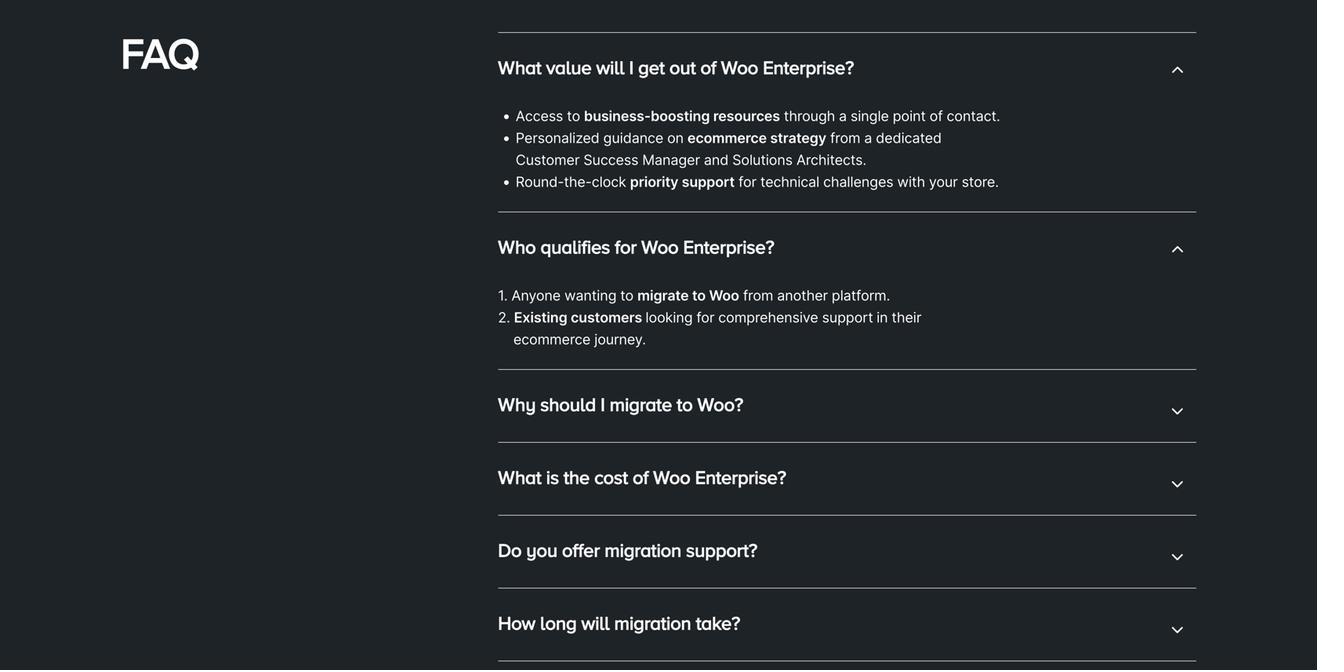 Task type: vqa. For each thing, say whether or not it's contained in the screenshot.
Search icon
no



Task type: describe. For each thing, give the bounding box(es) containing it.
why
[[498, 394, 536, 415]]

will for i
[[596, 57, 625, 78]]

priority
[[630, 173, 679, 190]]

migration for take?
[[614, 613, 691, 634]]

different
[[558, 517, 613, 535]]

your inside to discuss a migration plan tailored to your store.
[[665, 634, 694, 652]]

team
[[785, 539, 818, 557]]

existing
[[514, 309, 567, 326]]

what value will i get out of woo enterprise?
[[498, 57, 854, 78]]

for inside 1. anyone wanting to migrate to woo from another platform. 2. existing customers looking for comprehensive support
[[697, 309, 715, 326]]

uses
[[568, 539, 599, 557]]

of inside additionally, the variety of extensions and woo's flexible, open-source nature provide endless customization possibilities to suit any business need.
[[655, 510, 669, 528]]

(tco).
[[740, 466, 783, 484]]

our
[[760, 539, 781, 557]]

qualifies
[[541, 236, 610, 257]]

will for migration
[[581, 613, 610, 634]]

personalized
[[516, 129, 600, 147]]

of inside merchants choose woocommerce over other software as a service (saas) platforms to reduce their total cost of ownership (tco).
[[649, 466, 663, 484]]

your inside access to business-boosting resources through a single point of contact. personalized guidance on ecommerce strategy from a dedicated customer success manager and solutions architects. round-the-clock priority support for technical challenges with your store.
[[929, 173, 958, 190]]

point
[[893, 107, 926, 125]]

for inside access to business-boosting resources through a single point of contact. personalized guidance on ecommerce strategy from a dedicated customer success manager and solutions architects. round-the-clock priority support for technical challenges with your store.
[[739, 173, 757, 190]]

(saas)
[[945, 444, 988, 462]]

agencies
[[576, 612, 637, 630]]

woo's
[[775, 510, 813, 528]]

certified
[[1017, 590, 1071, 608]]

merchants choose woocommerce over other software as a service (saas) platforms to reduce their total cost of ownership (tco).
[[498, 444, 1071, 484]]

total
[[583, 466, 613, 484]]

faq
[[121, 29, 199, 77]]

woo down woocommerce
[[653, 467, 691, 488]]

variety
[[607, 510, 651, 528]]

your down we
[[498, 539, 527, 557]]

$3,000
[[1006, 517, 1053, 535]]

in
[[877, 309, 888, 326]]

needs
[[925, 539, 965, 557]]

customer
[[516, 151, 580, 168]]

0 horizontal spatial get
[[638, 57, 665, 78]]

what for what is the cost of woo enterprise?
[[498, 467, 542, 488]]

platform.
[[832, 287, 890, 304]]

1 horizontal spatial as
[[927, 517, 943, 535]]

you
[[526, 540, 558, 561]]

1.
[[498, 287, 508, 304]]

1 vertical spatial enterprise?
[[683, 236, 774, 257]]

do you offer migration support?
[[498, 540, 758, 561]]

migration for support?
[[605, 540, 682, 561]]

customers
[[571, 309, 642, 326]]

provide
[[1004, 510, 1053, 528]]

quote
[[498, 561, 537, 579]]

includes
[[633, 590, 687, 608]]

with inside access to business-boosting resources through a single point of contact. personalized guidance on ecommerce strategy from a dedicated customer success manager and solutions architects. round-the-clock priority support for technical challenges with your store.
[[897, 173, 925, 190]]

boosting
[[651, 107, 710, 125]]

assist
[[668, 612, 706, 630]]

chevron up image for who qualifies for woo enterprise?
[[1172, 244, 1184, 259]]

what is the cost of woo enterprise?
[[498, 467, 786, 488]]

your up team
[[800, 517, 829, 535]]

with inside yes! woo enterprise includes data migration and basic site setup . additionally, certified wooexpert agencies can assist with more advanced configurations.
[[710, 612, 738, 630]]

endless
[[498, 532, 551, 550]]

2 vertical spatial enterprise?
[[695, 467, 786, 488]]

site
[[859, 590, 884, 608]]

woopayments.
[[603, 539, 700, 557]]

a inside to discuss a migration plan tailored to your store.
[[1103, 612, 1111, 630]]

single
[[851, 107, 889, 125]]

how
[[498, 613, 536, 634]]

their inside merchants choose woocommerce over other software as a service (saas) platforms to reduce their total cost of ownership (tco).
[[548, 466, 579, 484]]

offer inside we offer different service packages based on your business size, as well as a $3,000 discount if your store uses woopayments. contact our team to discuss your needs and
[[523, 517, 554, 535]]

contact
[[704, 539, 756, 557]]

take?
[[696, 613, 740, 634]]

to inside merchants choose woocommerce over other software as a service (saas) platforms to reduce their total cost of ownership (tco).
[[1058, 444, 1071, 462]]

size,
[[894, 517, 924, 535]]

advanced
[[779, 612, 843, 630]]

to inside additionally, the variety of extensions and woo's flexible, open-source nature provide endless customization possibilities to suit any business need.
[[736, 532, 749, 550]]

enterprise
[[562, 590, 629, 608]]

suit
[[753, 532, 777, 550]]

store
[[531, 539, 564, 557]]

additionally, inside additionally, the variety of extensions and woo's flexible, open-source nature provide endless customization possibilities to suit any business need.
[[498, 510, 578, 528]]

basic
[[820, 590, 856, 608]]

round-
[[516, 173, 564, 190]]

nature
[[958, 510, 1000, 528]]

your down size,
[[892, 539, 921, 557]]

need.
[[869, 532, 906, 550]]

0 vertical spatial the
[[564, 467, 590, 488]]

what for what value will i get out of woo enterprise?
[[498, 57, 542, 78]]

store. inside to discuss a migration plan tailored to your store.
[[697, 634, 735, 652]]

migration for plan
[[498, 634, 560, 652]]

discuss inside to discuss a migration plan tailored to your store.
[[1050, 612, 1099, 630]]

guidance
[[603, 129, 664, 147]]

if
[[1117, 517, 1125, 535]]

and inside we offer different service packages based on your business size, as well as a $3,000 discount if your store uses woopayments. contact our team to discuss your needs and
[[969, 539, 993, 557]]

woo inside yes! woo enterprise includes data migration and basic site setup . additionally, certified wooexpert agencies can assist with more advanced configurations.
[[529, 590, 558, 608]]

on inside access to business-boosting resources through a single point of contact. personalized guidance on ecommerce strategy from a dedicated customer success manager and solutions architects. round-the-clock priority support for technical challenges with your store.
[[667, 129, 684, 147]]

data
[[691, 590, 721, 608]]

cost inside merchants choose woocommerce over other software as a service (saas) platforms to reduce their total cost of ownership (tco).
[[617, 466, 646, 484]]

custom
[[1034, 539, 1084, 557]]

in their ecommerce journey.
[[498, 309, 922, 348]]

store. inside access to business-boosting resources through a single point of contact. personalized guidance on ecommerce strategy from a dedicated customer success manager and solutions architects. round-the-clock priority support for technical challenges with your store.
[[962, 173, 999, 190]]

business inside additionally, the variety of extensions and woo's flexible, open-source nature provide endless customization possibilities to suit any business need.
[[808, 532, 866, 550]]

chevron up image for why should i migrate to woo?
[[1172, 401, 1184, 417]]

setup
[[887, 590, 925, 608]]

solutions
[[732, 151, 793, 168]]

to up in their ecommerce journey.
[[692, 287, 706, 304]]

clock
[[592, 173, 626, 190]]

on inside we offer different service packages based on your business size, as well as a $3,000 discount if your store uses woopayments. contact our team to discuss your needs and
[[779, 517, 796, 535]]

open-
[[871, 510, 910, 528]]

access
[[516, 107, 563, 125]]

dedicated
[[876, 129, 942, 147]]

to left woo?
[[677, 394, 693, 415]]

woo inside 1. anyone wanting to migrate to woo from another platform. 2. existing customers looking for comprehensive support
[[709, 287, 739, 304]]

we
[[498, 517, 519, 535]]

business inside we offer different service packages based on your business size, as well as a $3,000 discount if your store uses woopayments. contact our team to discuss your needs and
[[832, 517, 890, 535]]

value
[[546, 57, 592, 78]]

is
[[546, 467, 559, 488]]

to up customers on the left of page
[[620, 287, 634, 304]]

based
[[735, 517, 776, 535]]

software
[[799, 444, 858, 462]]

migrate inside 1. anyone wanting to migrate to woo from another platform. 2. existing customers looking for comprehensive support
[[637, 287, 689, 304]]

of inside access to business-boosting resources through a single point of contact. personalized guidance on ecommerce strategy from a dedicated customer success manager and solutions architects. round-the-clock priority support for technical challenges with your store.
[[930, 107, 943, 125]]

source
[[910, 510, 955, 528]]

chevron up image for how long will migration take?
[[1172, 620, 1184, 636]]

support inside 1. anyone wanting to migrate to woo from another platform. 2. existing customers looking for comprehensive support
[[822, 309, 873, 326]]

to inside access to business-boosting resources through a single point of contact. personalized guidance on ecommerce strategy from a dedicated customer success manager and solutions architects. round-the-clock priority support for technical challenges with your store.
[[567, 107, 580, 125]]

how long will migration take?
[[498, 613, 740, 634]]

support?
[[686, 540, 758, 561]]

plan
[[563, 634, 591, 652]]

from inside access to business-boosting resources through a single point of contact. personalized guidance on ecommerce strategy from a dedicated customer success manager and solutions architects. round-the-clock priority support for technical challenges with your store.
[[830, 129, 861, 147]]

contact.
[[947, 107, 1000, 125]]

chevron up image for do you offer migration support?
[[1172, 547, 1184, 563]]



Task type: locate. For each thing, give the bounding box(es) containing it.
0 vertical spatial enterprise?
[[763, 57, 854, 78]]

2 horizontal spatial as
[[976, 517, 991, 535]]

1. anyone wanting to migrate to woo from another platform. 2. existing customers looking for comprehensive support
[[498, 287, 890, 326]]

and inside additionally, the variety of extensions and woo's flexible, open-source nature provide endless customization possibilities to suit any business need.
[[747, 510, 771, 528]]

0 vertical spatial chevron up image
[[1172, 474, 1184, 490]]

through
[[784, 107, 835, 125]]

and down 'nature'
[[969, 539, 993, 557]]

support down manager
[[682, 173, 735, 190]]

from inside 1. anyone wanting to migrate to woo from another platform. 2. existing customers looking for comprehensive support
[[743, 287, 773, 304]]

0 horizontal spatial on
[[667, 129, 684, 147]]

0 vertical spatial support
[[682, 173, 735, 190]]

with down the dedicated
[[897, 173, 925, 190]]

access to business-boosting resources through a single point of contact. personalized guidance on ecommerce strategy from a dedicated customer success manager and solutions architects. round-the-clock priority support for technical challenges with your store.
[[516, 107, 1000, 190]]

to down the 'can'
[[648, 634, 661, 652]]

to right team
[[822, 539, 835, 557]]

do
[[498, 540, 522, 561]]

0 vertical spatial discuss
[[839, 539, 888, 557]]

configurations.
[[847, 612, 944, 630]]

1 vertical spatial for
[[615, 236, 637, 257]]

as right software
[[862, 444, 877, 462]]

1 vertical spatial get
[[997, 539, 1019, 557]]

your down the dedicated
[[929, 173, 958, 190]]

migrate up looking
[[637, 287, 689, 304]]

get inside get a custom quote
[[997, 539, 1019, 557]]

as up needs
[[927, 517, 943, 535]]

0 horizontal spatial support
[[682, 173, 735, 190]]

for down "solutions"
[[739, 173, 757, 190]]

well
[[946, 517, 972, 535]]

1 vertical spatial support
[[822, 309, 873, 326]]

support inside access to business-boosting resources through a single point of contact. personalized guidance on ecommerce strategy from a dedicated customer success manager and solutions architects. round-the-clock priority support for technical challenges with your store.
[[682, 173, 735, 190]]

to down certified
[[1033, 612, 1046, 630]]

additionally,
[[498, 510, 578, 528], [933, 590, 1013, 608]]

journey.
[[594, 331, 646, 348]]

1 vertical spatial with
[[710, 612, 738, 630]]

0 horizontal spatial discuss
[[839, 539, 888, 557]]

0 horizontal spatial additionally,
[[498, 510, 578, 528]]

0 vertical spatial from
[[830, 129, 861, 147]]

1 horizontal spatial for
[[697, 309, 715, 326]]

ecommerce inside in their ecommerce journey.
[[513, 331, 591, 348]]

i up business-
[[629, 57, 634, 78]]

long
[[540, 613, 577, 634]]

1 vertical spatial store.
[[697, 634, 735, 652]]

additionally, right .
[[933, 590, 1013, 608]]

offer down different
[[562, 540, 600, 561]]

ownership
[[666, 466, 737, 484]]

what left value
[[498, 57, 542, 78]]

to up personalized
[[567, 107, 580, 125]]

1 chevron up image from the top
[[1172, 64, 1184, 80]]

the inside additionally, the variety of extensions and woo's flexible, open-source nature provide endless customization possibilities to suit any business need.
[[582, 510, 603, 528]]

discount
[[1057, 517, 1113, 535]]

1 horizontal spatial ecommerce
[[688, 129, 767, 147]]

anyone
[[512, 287, 561, 304]]

their inside in their ecommerce journey.
[[892, 309, 922, 326]]

1 vertical spatial migrate
[[610, 394, 672, 415]]

what
[[498, 57, 542, 78], [498, 467, 542, 488]]

1 vertical spatial will
[[581, 613, 610, 634]]

enterprise? down over
[[695, 467, 786, 488]]

from up comprehensive on the right top of the page
[[743, 287, 773, 304]]

1 vertical spatial chevron up image
[[1172, 547, 1184, 563]]

1 vertical spatial discuss
[[1050, 612, 1099, 630]]

and up advanced
[[792, 590, 816, 608]]

can
[[641, 612, 664, 630]]

resources
[[713, 107, 780, 125]]

additionally, inside yes! woo enterprise includes data migration and basic site setup . additionally, certified wooexpert agencies can assist with more advanced configurations.
[[933, 590, 1013, 608]]

0 vertical spatial what
[[498, 57, 542, 78]]

ecommerce inside access to business-boosting resources through a single point of contact. personalized guidance on ecommerce strategy from a dedicated customer success manager and solutions architects. round-the-clock priority support for technical challenges with your store.
[[688, 129, 767, 147]]

woo up the wooexpert on the bottom left of page
[[529, 590, 558, 608]]

store. down take?
[[697, 634, 735, 652]]

with down the 'data'
[[710, 612, 738, 630]]

woo?
[[698, 394, 743, 415]]

business-
[[584, 107, 651, 125]]

reduce
[[498, 466, 545, 484]]

3 chevron up image from the top
[[1172, 401, 1184, 417]]

to left the suit
[[736, 532, 749, 550]]

enterprise? up 1. anyone wanting to migrate to woo from another platform. 2. existing customers looking for comprehensive support
[[683, 236, 774, 257]]

0 vertical spatial with
[[897, 173, 925, 190]]

0 vertical spatial i
[[629, 57, 634, 78]]

1 horizontal spatial i
[[629, 57, 634, 78]]

migration inside to discuss a migration plan tailored to your store.
[[498, 634, 560, 652]]

manager
[[642, 151, 700, 168]]

migration
[[605, 540, 682, 561], [724, 590, 788, 608], [614, 613, 691, 634], [498, 634, 560, 652]]

as right well
[[976, 517, 991, 535]]

will
[[596, 57, 625, 78], [581, 613, 610, 634]]

architects.
[[797, 151, 867, 168]]

1 horizontal spatial their
[[892, 309, 922, 326]]

1 vertical spatial offer
[[562, 540, 600, 561]]

1 horizontal spatial from
[[830, 129, 861, 147]]

woo up in their ecommerce journey.
[[709, 287, 739, 304]]

their left total
[[548, 466, 579, 484]]

0 vertical spatial additionally,
[[498, 510, 578, 528]]

what down the merchants
[[498, 467, 542, 488]]

ecommerce down existing
[[513, 331, 591, 348]]

other
[[760, 444, 795, 462]]

with
[[897, 173, 925, 190], [710, 612, 738, 630]]

0 vertical spatial ecommerce
[[688, 129, 767, 147]]

a inside merchants choose woocommerce over other software as a service (saas) platforms to reduce their total cost of ownership (tco).
[[880, 444, 888, 462]]

1 horizontal spatial additionally,
[[933, 590, 1013, 608]]

0 horizontal spatial i
[[601, 394, 605, 415]]

1 horizontal spatial store.
[[962, 173, 999, 190]]

offer up store
[[523, 517, 554, 535]]

wooexpert agencies link
[[498, 612, 637, 630]]

ecommerce
[[688, 129, 767, 147], [513, 331, 591, 348]]

additionally, up endless
[[498, 510, 578, 528]]

2 vertical spatial for
[[697, 309, 715, 326]]

will down enterprise
[[581, 613, 610, 634]]

your
[[929, 173, 958, 190], [800, 517, 829, 535], [498, 539, 527, 557], [892, 539, 921, 557], [665, 634, 694, 652]]

migration down includes on the bottom of page
[[614, 613, 691, 634]]

cost
[[617, 466, 646, 484], [594, 467, 628, 488]]

a
[[839, 107, 847, 125], [864, 129, 872, 147], [880, 444, 888, 462], [995, 517, 1003, 535], [1023, 539, 1031, 557], [1103, 612, 1111, 630]]

choose
[[571, 444, 619, 462]]

over
[[727, 444, 756, 462]]

a inside get a custom quote
[[1023, 539, 1031, 557]]

1 vertical spatial on
[[779, 517, 796, 535]]

a inside we offer different service packages based on your business size, as well as a $3,000 discount if your store uses woopayments. contact our team to discuss your needs and
[[995, 517, 1003, 535]]

2.
[[498, 309, 510, 326]]

1 vertical spatial what
[[498, 467, 542, 488]]

1 horizontal spatial discuss
[[1050, 612, 1099, 630]]

migration up "more"
[[724, 590, 788, 608]]

another
[[777, 287, 828, 304]]

0 vertical spatial store.
[[962, 173, 999, 190]]

cost down "choose"
[[594, 467, 628, 488]]

1 chevron up image from the top
[[1172, 474, 1184, 490]]

any
[[781, 532, 804, 550]]

0 horizontal spatial ecommerce
[[513, 331, 591, 348]]

migration down the wooexpert on the bottom left of page
[[498, 634, 560, 652]]

wanting
[[565, 287, 617, 304]]

and inside yes! woo enterprise includes data migration and basic site setup . additionally, certified wooexpert agencies can assist with more advanced configurations.
[[792, 590, 816, 608]]

their right in
[[892, 309, 922, 326]]

0 horizontal spatial store.
[[697, 634, 735, 652]]

business left size,
[[832, 517, 890, 535]]

service
[[892, 444, 941, 462]]

for right looking
[[697, 309, 715, 326]]

1 what from the top
[[498, 57, 542, 78]]

1 horizontal spatial on
[[779, 517, 796, 535]]

1 horizontal spatial get
[[997, 539, 1019, 557]]

1 vertical spatial their
[[548, 466, 579, 484]]

2 chevron up image from the top
[[1172, 547, 1184, 563]]

get left out
[[638, 57, 665, 78]]

of
[[701, 57, 716, 78], [930, 107, 943, 125], [649, 466, 663, 484], [633, 467, 649, 488], [655, 510, 669, 528]]

1 vertical spatial i
[[601, 394, 605, 415]]

2 horizontal spatial for
[[739, 173, 757, 190]]

business down flexible,
[[808, 532, 866, 550]]

get
[[638, 57, 665, 78], [997, 539, 1019, 557]]

2 what from the top
[[498, 467, 542, 488]]

woo up resources at the top of the page
[[721, 57, 758, 78]]

from up architects.
[[830, 129, 861, 147]]

discuss down certified
[[1050, 612, 1099, 630]]

support
[[682, 173, 735, 190], [822, 309, 873, 326]]

on up manager
[[667, 129, 684, 147]]

1 vertical spatial additionally,
[[933, 590, 1013, 608]]

0 horizontal spatial from
[[743, 287, 773, 304]]

your down assist
[[665, 634, 694, 652]]

1 vertical spatial from
[[743, 287, 773, 304]]

platforms
[[992, 444, 1054, 462]]

and right manager
[[704, 151, 729, 168]]

to right platforms
[[1058, 444, 1071, 462]]

0 horizontal spatial with
[[710, 612, 738, 630]]

who
[[498, 236, 536, 257]]

the up customization
[[582, 510, 603, 528]]

0 vertical spatial get
[[638, 57, 665, 78]]

migrate up woocommerce
[[610, 394, 672, 415]]

yes!
[[498, 590, 525, 608]]

as inside merchants choose woocommerce over other software as a service (saas) platforms to reduce their total cost of ownership (tco).
[[862, 444, 877, 462]]

1 horizontal spatial offer
[[562, 540, 600, 561]]

store. down contact.
[[962, 173, 999, 190]]

their
[[892, 309, 922, 326], [548, 466, 579, 484]]

0 vertical spatial on
[[667, 129, 684, 147]]

customization
[[554, 532, 649, 550]]

the right is
[[564, 467, 590, 488]]

and inside access to business-boosting resources through a single point of contact. personalized guidance on ecommerce strategy from a dedicated customer success manager and solutions architects. round-the-clock priority support for technical challenges with your store.
[[704, 151, 729, 168]]

support down the platform.
[[822, 309, 873, 326]]

0 vertical spatial their
[[892, 309, 922, 326]]

1 horizontal spatial support
[[822, 309, 873, 326]]

wooexpert
[[498, 612, 573, 630]]

migration down service
[[605, 540, 682, 561]]

chevron up image for what is the cost of woo enterprise?
[[1172, 474, 1184, 490]]

1 horizontal spatial with
[[897, 173, 925, 190]]

possibilities
[[653, 532, 732, 550]]

chevron up image
[[1172, 474, 1184, 490], [1172, 547, 1184, 563]]

0 vertical spatial migrate
[[637, 287, 689, 304]]

0 horizontal spatial for
[[615, 236, 637, 257]]

ecommerce down resources at the top of the page
[[688, 129, 767, 147]]

get down the $3,000
[[997, 539, 1019, 557]]

get a custom quote link
[[498, 539, 1084, 579]]

challenges
[[823, 173, 894, 190]]

chevron up image for what value will i get out of woo enterprise?
[[1172, 64, 1184, 80]]

discuss inside we offer different service packages based on your business size, as well as a $3,000 discount if your store uses woopayments. contact our team to discuss your needs and
[[839, 539, 888, 557]]

0 vertical spatial for
[[739, 173, 757, 190]]

packages
[[668, 517, 731, 535]]

comprehensive
[[718, 309, 818, 326]]

on
[[667, 129, 684, 147], [779, 517, 796, 535]]

and
[[704, 151, 729, 168], [747, 510, 771, 528], [969, 539, 993, 557], [792, 590, 816, 608]]

extensions
[[672, 510, 743, 528]]

1 vertical spatial ecommerce
[[513, 331, 591, 348]]

migrate
[[637, 287, 689, 304], [610, 394, 672, 415]]

discuss down flexible,
[[839, 539, 888, 557]]

to inside we offer different service packages based on your business size, as well as a $3,000 discount if your store uses woopayments. contact our team to discuss your needs and
[[822, 539, 835, 557]]

from
[[830, 129, 861, 147], [743, 287, 773, 304]]

get a custom quote
[[498, 539, 1084, 579]]

for right qualifies
[[615, 236, 637, 257]]

chevron up image
[[1172, 64, 1184, 80], [1172, 244, 1184, 259], [1172, 401, 1184, 417], [1172, 620, 1184, 636]]

and up the suit
[[747, 510, 771, 528]]

cost right total
[[617, 466, 646, 484]]

migration inside yes! woo enterprise includes data migration and basic site setup . additionally, certified wooexpert agencies can assist with more advanced configurations.
[[724, 590, 788, 608]]

strategy
[[770, 129, 827, 147]]

4 chevron up image from the top
[[1172, 620, 1184, 636]]

0 vertical spatial will
[[596, 57, 625, 78]]

should
[[540, 394, 596, 415]]

as
[[862, 444, 877, 462], [927, 517, 943, 535], [976, 517, 991, 535]]

out
[[670, 57, 696, 78]]

tailored
[[595, 634, 644, 652]]

i right should in the bottom left of the page
[[601, 394, 605, 415]]

will right value
[[596, 57, 625, 78]]

enterprise? up through
[[763, 57, 854, 78]]

1 vertical spatial the
[[582, 510, 603, 528]]

looking
[[646, 309, 693, 326]]

on up team
[[779, 517, 796, 535]]

0 horizontal spatial as
[[862, 444, 877, 462]]

2 chevron up image from the top
[[1172, 244, 1184, 259]]

0 vertical spatial offer
[[523, 517, 554, 535]]

0 horizontal spatial their
[[548, 466, 579, 484]]

0 horizontal spatial offer
[[523, 517, 554, 535]]

woo down priority
[[641, 236, 679, 257]]



